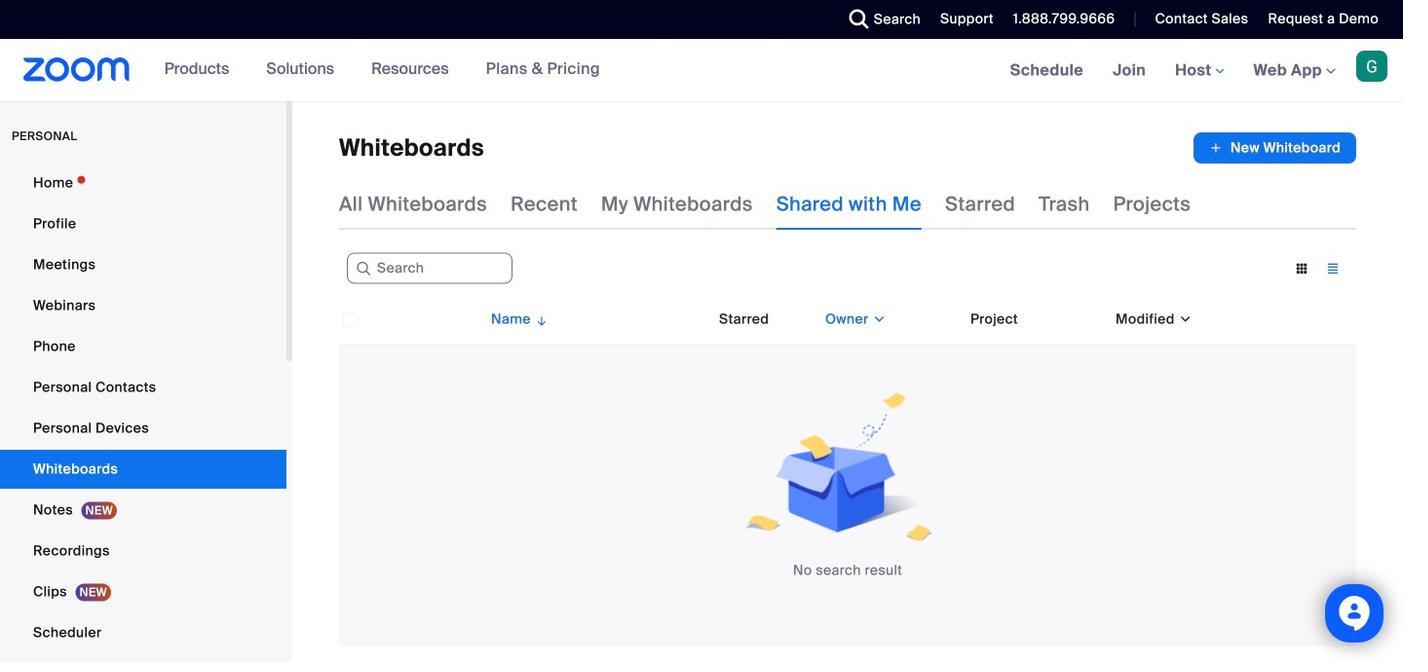 Task type: vqa. For each thing, say whether or not it's contained in the screenshot.
'down' image on the right of page
no



Task type: locate. For each thing, give the bounding box(es) containing it.
banner
[[0, 39, 1404, 103]]

profile picture image
[[1357, 51, 1388, 82]]

1 vertical spatial application
[[339, 294, 1357, 647]]

product information navigation
[[150, 39, 615, 101]]

zoom logo image
[[23, 58, 130, 82]]

list mode, selected image
[[1318, 260, 1349, 278]]

meetings navigation
[[996, 39, 1404, 103]]

arrow down image
[[531, 308, 549, 331]]

Search text field
[[347, 253, 513, 284]]

application
[[1194, 133, 1357, 164], [339, 294, 1357, 647]]



Task type: describe. For each thing, give the bounding box(es) containing it.
0 vertical spatial application
[[1194, 133, 1357, 164]]

grid mode, not selected image
[[1287, 260, 1318, 278]]

tabs of all whiteboard page tab list
[[339, 179, 1191, 230]]

personal menu menu
[[0, 164, 287, 663]]



